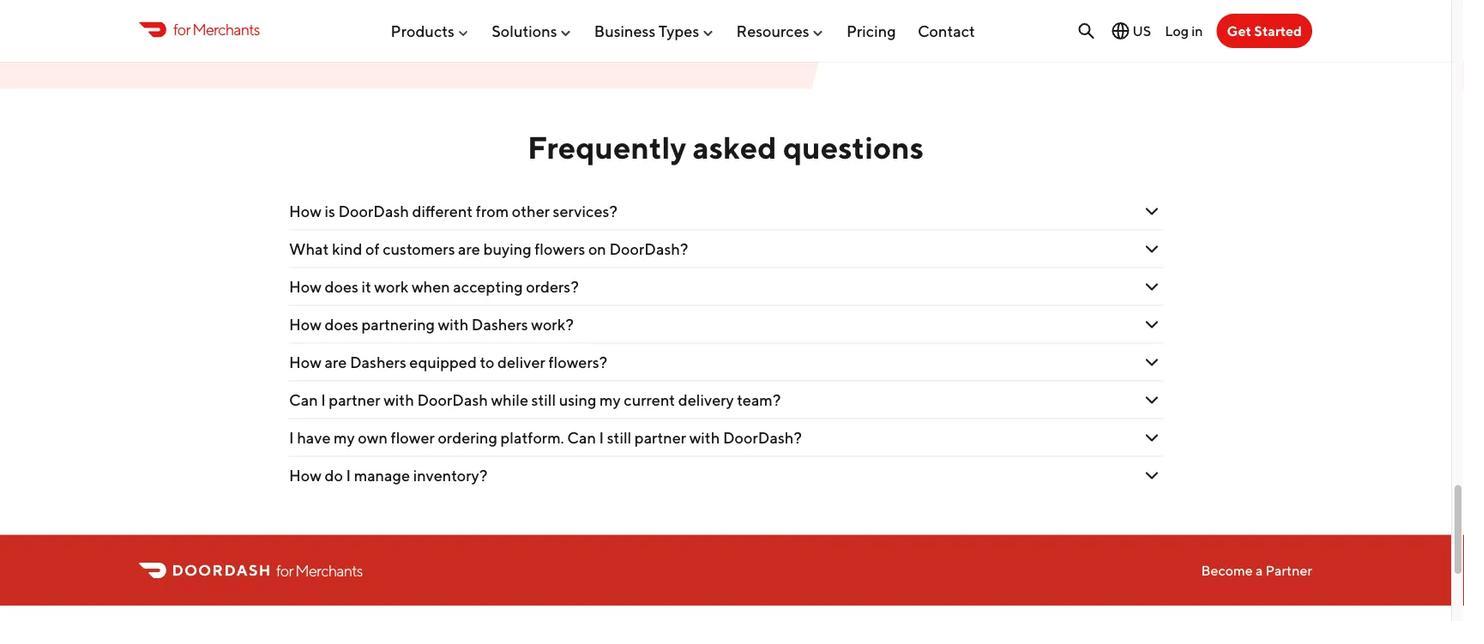 Task type: vqa. For each thing, say whether or not it's contained in the screenshot.
"reports"
no



Task type: locate. For each thing, give the bounding box(es) containing it.
1 horizontal spatial partner
[[635, 428, 687, 447]]

1 vertical spatial for
[[276, 561, 293, 580]]

2 vertical spatial with
[[690, 428, 720, 447]]

with
[[438, 315, 469, 334], [384, 391, 414, 409], [690, 428, 720, 447]]

become a partner link
[[1202, 562, 1313, 579]]

chevron down image
[[1142, 239, 1163, 259], [1142, 276, 1163, 297], [1142, 314, 1163, 335], [1142, 352, 1163, 373], [1142, 390, 1163, 410], [1142, 428, 1163, 448], [1142, 465, 1163, 486]]

with up flower
[[384, 391, 414, 409]]

for merchants link
[[139, 18, 260, 41]]

business types link
[[595, 15, 715, 47]]

0 horizontal spatial dashers
[[350, 353, 407, 371]]

1 does from the top
[[325, 277, 359, 296]]

1 horizontal spatial with
[[438, 315, 469, 334]]

doordash? down team?
[[723, 428, 802, 447]]

1 vertical spatial for merchants
[[276, 561, 363, 580]]

log
[[1166, 23, 1190, 39]]

0 vertical spatial does
[[325, 277, 359, 296]]

can
[[289, 391, 318, 409], [568, 428, 596, 447]]

i up have on the left
[[321, 391, 326, 409]]

doordash?
[[610, 240, 689, 258], [723, 428, 802, 447]]

1 how from the top
[[289, 202, 322, 220]]

3 chevron down image from the top
[[1142, 314, 1163, 335]]

flowers?
[[549, 353, 608, 371]]

partner down current
[[635, 428, 687, 447]]

are up have on the left
[[325, 353, 347, 371]]

1 horizontal spatial doordash?
[[723, 428, 802, 447]]

flower
[[391, 428, 435, 447]]

1 horizontal spatial merchants
[[295, 561, 363, 580]]

0 vertical spatial doordash
[[338, 202, 409, 220]]

orders?
[[526, 277, 579, 296]]

doordash
[[338, 202, 409, 220], [417, 391, 488, 409]]

0 vertical spatial dashers
[[472, 315, 528, 334]]

it
[[362, 277, 371, 296]]

i
[[321, 391, 326, 409], [289, 428, 294, 447], [599, 428, 604, 447], [346, 466, 351, 485]]

when
[[412, 277, 450, 296]]

with for doordash
[[384, 391, 414, 409]]

types
[[659, 22, 700, 40]]

4 how from the top
[[289, 353, 322, 371]]

with up how are dashers equipped to deliver flowers?
[[438, 315, 469, 334]]

of
[[366, 240, 380, 258]]

still down current
[[607, 428, 632, 447]]

6 chevron down image from the top
[[1142, 428, 1163, 448]]

1 vertical spatial does
[[325, 315, 359, 334]]

0 vertical spatial can
[[289, 391, 318, 409]]

accepting
[[453, 277, 523, 296]]

4 chevron down image from the top
[[1142, 352, 1163, 373]]

how for how does it work when accepting orders?
[[289, 277, 322, 296]]

3 how from the top
[[289, 315, 322, 334]]

merchants
[[192, 20, 260, 38], [295, 561, 363, 580]]

does left partnering
[[325, 315, 359, 334]]

0 horizontal spatial doordash?
[[610, 240, 689, 258]]

resources
[[737, 22, 810, 40]]

services?
[[553, 202, 618, 220]]

are left buying
[[458, 240, 481, 258]]

my right using
[[600, 391, 621, 409]]

does
[[325, 277, 359, 296], [325, 315, 359, 334]]

for merchants
[[173, 20, 260, 38], [276, 561, 363, 580]]

1 vertical spatial are
[[325, 353, 347, 371]]

2 how from the top
[[289, 277, 322, 296]]

on
[[589, 240, 607, 258]]

get started
[[1228, 23, 1303, 39]]

1 vertical spatial dashers
[[350, 353, 407, 371]]

partner
[[329, 391, 381, 409], [635, 428, 687, 447]]

5 chevron down image from the top
[[1142, 390, 1163, 410]]

1 vertical spatial doordash
[[417, 391, 488, 409]]

business
[[595, 22, 656, 40]]

0 vertical spatial merchants
[[192, 20, 260, 38]]

i right do
[[346, 466, 351, 485]]

2 horizontal spatial with
[[690, 428, 720, 447]]

0 vertical spatial partner
[[329, 391, 381, 409]]

1 vertical spatial merchants
[[295, 561, 363, 580]]

are
[[458, 240, 481, 258], [325, 353, 347, 371]]

doordash up of
[[338, 202, 409, 220]]

do
[[325, 466, 343, 485]]

chevron down image for still
[[1142, 390, 1163, 410]]

a
[[1256, 562, 1264, 579]]

with for dashers
[[438, 315, 469, 334]]

1 horizontal spatial doordash
[[417, 391, 488, 409]]

still right while
[[532, 391, 556, 409]]

1 horizontal spatial for merchants
[[276, 561, 363, 580]]

doordash? right the "on"
[[610, 240, 689, 258]]

get started button
[[1217, 14, 1313, 48]]

how does it work when accepting orders?
[[289, 277, 579, 296]]

equipped
[[410, 353, 477, 371]]

1 chevron down image from the top
[[1142, 239, 1163, 259]]

0 horizontal spatial for
[[173, 20, 190, 38]]

still
[[532, 391, 556, 409], [607, 428, 632, 447]]

dashers down partnering
[[350, 353, 407, 371]]

my left own
[[334, 428, 355, 447]]

how are dashers equipped to deliver flowers?
[[289, 353, 608, 371]]

dashers
[[472, 315, 528, 334], [350, 353, 407, 371]]

partner up own
[[329, 391, 381, 409]]

can down using
[[568, 428, 596, 447]]

0 horizontal spatial my
[[334, 428, 355, 447]]

1 vertical spatial still
[[607, 428, 632, 447]]

1 horizontal spatial my
[[600, 391, 621, 409]]

1 vertical spatial can
[[568, 428, 596, 447]]

0 vertical spatial for
[[173, 20, 190, 38]]

with down 'delivery' on the bottom of the page
[[690, 428, 720, 447]]

how
[[289, 202, 322, 220], [289, 277, 322, 296], [289, 315, 322, 334], [289, 353, 322, 371], [289, 466, 322, 485]]

how for how is doordash different from other services?
[[289, 202, 322, 220]]

0 vertical spatial for merchants
[[173, 20, 260, 38]]

different
[[412, 202, 473, 220]]

0 horizontal spatial doordash
[[338, 202, 409, 220]]

chevron down image for flowers?
[[1142, 352, 1163, 373]]

i left have on the left
[[289, 428, 294, 447]]

does for partnering
[[325, 315, 359, 334]]

globe line image
[[1111, 21, 1132, 41]]

0 horizontal spatial partner
[[329, 391, 381, 409]]

0 vertical spatial with
[[438, 315, 469, 334]]

2 chevron down image from the top
[[1142, 276, 1163, 297]]

0 vertical spatial my
[[600, 391, 621, 409]]

chevron down image
[[1142, 201, 1163, 222]]

1 vertical spatial with
[[384, 391, 414, 409]]

does left the "it"
[[325, 277, 359, 296]]

i right 'platform.'
[[599, 428, 604, 447]]

team?
[[738, 391, 781, 409]]

1 horizontal spatial still
[[607, 428, 632, 447]]

can up have on the left
[[289, 391, 318, 409]]

ordering
[[438, 428, 498, 447]]

chevron down image for orders?
[[1142, 276, 1163, 297]]

for
[[173, 20, 190, 38], [276, 561, 293, 580]]

dashers down accepting
[[472, 315, 528, 334]]

1 vertical spatial my
[[334, 428, 355, 447]]

my
[[600, 391, 621, 409], [334, 428, 355, 447]]

2 does from the top
[[325, 315, 359, 334]]

products link
[[391, 15, 470, 47]]

5 how from the top
[[289, 466, 322, 485]]

0 vertical spatial still
[[532, 391, 556, 409]]

0 horizontal spatial with
[[384, 391, 414, 409]]

how for how does partnering with dashers work?
[[289, 315, 322, 334]]

doordash down how are dashers equipped to deliver flowers?
[[417, 391, 488, 409]]

resources link
[[737, 15, 825, 47]]

0 vertical spatial doordash?
[[610, 240, 689, 258]]

0 vertical spatial are
[[458, 240, 481, 258]]

how for how do i manage inventory?
[[289, 466, 322, 485]]

how do i manage inventory?
[[289, 466, 488, 485]]



Task type: describe. For each thing, give the bounding box(es) containing it.
asked
[[693, 129, 777, 165]]

frequently asked questions
[[528, 129, 924, 165]]

0 horizontal spatial for merchants
[[173, 20, 260, 38]]

contact link
[[918, 15, 976, 47]]

work
[[374, 277, 409, 296]]

work?
[[531, 315, 574, 334]]

deliver
[[498, 353, 546, 371]]

log in
[[1166, 23, 1204, 39]]

products
[[391, 22, 455, 40]]

business types
[[595, 22, 700, 40]]

become a partner
[[1202, 562, 1313, 579]]

what kind of customers are buying flowers on doordash?
[[289, 240, 689, 258]]

questions
[[784, 129, 924, 165]]

0 horizontal spatial can
[[289, 391, 318, 409]]

chevron down image for platform.
[[1142, 428, 1163, 448]]

manage
[[354, 466, 410, 485]]

delivery
[[679, 391, 734, 409]]

how is doordash different from other services?
[[289, 202, 618, 220]]

pricing
[[847, 22, 896, 40]]

contact
[[918, 22, 976, 40]]

started
[[1255, 23, 1303, 39]]

in
[[1192, 23, 1204, 39]]

1 horizontal spatial can
[[568, 428, 596, 447]]

us
[[1133, 23, 1152, 39]]

1 vertical spatial doordash?
[[723, 428, 802, 447]]

have
[[297, 428, 331, 447]]

1 horizontal spatial for
[[276, 561, 293, 580]]

chevron down image for flowers
[[1142, 239, 1163, 259]]

does for it
[[325, 277, 359, 296]]

kind
[[332, 240, 363, 258]]

7 chevron down image from the top
[[1142, 465, 1163, 486]]

other
[[512, 202, 550, 220]]

i have my own flower ordering platform. can i still partner with doordash?
[[289, 428, 802, 447]]

partnering
[[362, 315, 435, 334]]

1 horizontal spatial are
[[458, 240, 481, 258]]

buying
[[484, 240, 532, 258]]

is
[[325, 202, 335, 220]]

while
[[491, 391, 529, 409]]

current
[[624, 391, 676, 409]]

pricing link
[[847, 15, 896, 47]]

log in link
[[1166, 23, 1204, 39]]

how does partnering with dashers work?
[[289, 315, 574, 334]]

0 horizontal spatial still
[[532, 391, 556, 409]]

partner
[[1266, 562, 1313, 579]]

from
[[476, 202, 509, 220]]

become
[[1202, 562, 1254, 579]]

customers
[[383, 240, 455, 258]]

1 vertical spatial partner
[[635, 428, 687, 447]]

platform.
[[501, 428, 565, 447]]

inventory?
[[413, 466, 488, 485]]

flowers
[[535, 240, 586, 258]]

how for how are dashers equipped to deliver flowers?
[[289, 353, 322, 371]]

using
[[559, 391, 597, 409]]

0 horizontal spatial merchants
[[192, 20, 260, 38]]

can i partner with doordash while still using my current delivery team?
[[289, 391, 781, 409]]

solutions
[[492, 22, 557, 40]]

to
[[480, 353, 495, 371]]

what
[[289, 240, 329, 258]]

own
[[358, 428, 388, 447]]

1 horizontal spatial dashers
[[472, 315, 528, 334]]

frequently
[[528, 129, 687, 165]]

0 horizontal spatial are
[[325, 353, 347, 371]]

solutions link
[[492, 15, 573, 47]]

get
[[1228, 23, 1252, 39]]



